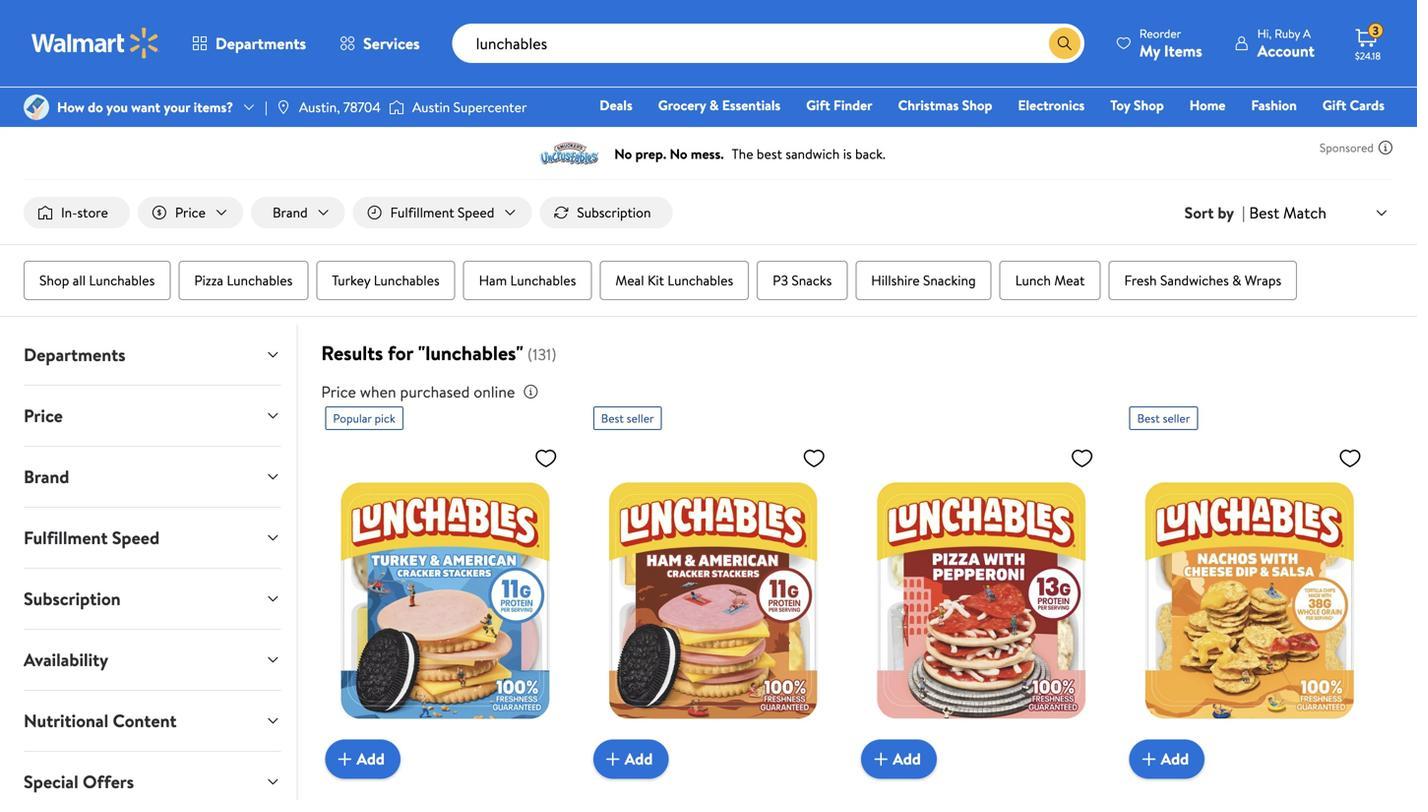 Task type: locate. For each thing, give the bounding box(es) containing it.
lunchables ham & american cheese cracker stackers kids lunch snack, 3.2 oz tray image
[[593, 438, 834, 763]]

&
[[709, 95, 719, 115], [1232, 271, 1241, 290]]

4 add from the left
[[1161, 748, 1189, 770]]

1 horizontal spatial speed
[[458, 203, 494, 222]]

0 vertical spatial fulfillment
[[390, 203, 454, 222]]

0 horizontal spatial shop
[[39, 271, 69, 290]]

| right by
[[1242, 202, 1245, 223]]

1 horizontal spatial add to cart image
[[601, 747, 625, 771]]

pizza lunchables
[[194, 271, 293, 290]]

special offers tab
[[8, 752, 297, 800]]

sort by |
[[1184, 202, 1245, 223]]

austin
[[412, 97, 450, 117]]

| right "items?"
[[265, 97, 268, 117]]

shop right christmas
[[962, 95, 992, 115]]

0 horizontal spatial seller
[[627, 410, 654, 427]]

0 vertical spatial brand
[[273, 203, 308, 222]]

1 gift from the left
[[806, 95, 830, 115]]

brand button up turkey
[[251, 197, 345, 228]]

shop
[[962, 95, 992, 115], [1134, 95, 1164, 115], [39, 271, 69, 290]]

1 best seller from the left
[[601, 410, 654, 427]]

best seller
[[601, 410, 654, 427], [1137, 410, 1190, 427]]

1 horizontal spatial subscription
[[577, 203, 651, 222]]

debit
[[1267, 123, 1300, 142]]

fulfillment speed button up ham
[[353, 197, 532, 228]]

2 horizontal spatial price
[[321, 381, 356, 403]]

fulfillment speed button up subscription dropdown button
[[8, 508, 297, 568]]

for
[[388, 339, 413, 367]]

best for lunchables nachos cheese dip & salsa kids lunch snack, 4.4 oz tray image
[[1137, 410, 1160, 427]]

1 horizontal spatial add to cart image
[[1137, 747, 1161, 771]]

0 vertical spatial departments
[[216, 32, 306, 54]]

fulfillment speed up ham
[[390, 203, 494, 222]]

items
[[1164, 40, 1202, 62]]

meal kit lunchables link
[[600, 261, 749, 300]]

gift left the cards
[[1322, 95, 1347, 115]]

lunchables for pizza lunchables
[[227, 271, 293, 290]]

lunchables right all
[[89, 271, 155, 290]]

ham
[[479, 271, 507, 290]]

departments button
[[175, 20, 323, 67], [8, 325, 297, 385]]

fashion
[[1251, 95, 1297, 115]]

lunchables right turkey
[[374, 271, 440, 290]]

 image for how do you want your items?
[[24, 94, 49, 120]]

1 vertical spatial subscription
[[24, 587, 121, 611]]

1 horizontal spatial brand
[[273, 203, 308, 222]]

turkey lunchables
[[332, 271, 440, 290]]

fresh
[[1124, 271, 1157, 290]]

wraps
[[1245, 271, 1281, 290]]

subscription up availability
[[24, 587, 121, 611]]

0 horizontal spatial fulfillment speed button
[[8, 508, 297, 568]]

1 horizontal spatial &
[[1232, 271, 1241, 290]]

0 vertical spatial fulfillment speed button
[[353, 197, 532, 228]]

0 horizontal spatial fulfillment speed
[[24, 526, 160, 550]]

in-store
[[61, 203, 108, 222]]

fulfillment speed button
[[353, 197, 532, 228], [8, 508, 297, 568]]

hi, ruby a account
[[1257, 25, 1315, 62]]

walmart+ link
[[1317, 122, 1393, 143]]

seller for lunchables nachos cheese dip & salsa kids lunch snack, 4.4 oz tray image
[[1163, 410, 1190, 427]]

1 add to cart image from the left
[[869, 747, 893, 771]]

0 horizontal spatial departments
[[24, 343, 126, 367]]

brand button up fulfillment speed tab
[[8, 447, 297, 507]]

essentials
[[722, 95, 781, 115]]

add to cart image for lunchables nachos cheese dip & salsa kids lunch snack, 4.4 oz tray image
[[1137, 747, 1161, 771]]

2 best seller from the left
[[1137, 410, 1190, 427]]

availability button
[[8, 630, 297, 690]]

fulfillment inside sort and filter section 'element'
[[390, 203, 454, 222]]

fulfillment speed up subscription dropdown button
[[24, 526, 160, 550]]

0 horizontal spatial best
[[601, 410, 624, 427]]

finder
[[834, 95, 872, 115]]

2 seller from the left
[[1163, 410, 1190, 427]]

shop left all
[[39, 271, 69, 290]]

add for add to cart icon associated with best
[[625, 748, 653, 770]]

gift for finder
[[806, 95, 830, 115]]

lunchables inside 'link'
[[227, 271, 293, 290]]

registry
[[1158, 123, 1208, 142]]

1 horizontal spatial fulfillment speed
[[390, 203, 494, 222]]

home
[[1189, 95, 1226, 115]]

toy shop
[[1110, 95, 1164, 115]]

4 lunchables from the left
[[510, 271, 576, 290]]

2 vertical spatial price
[[24, 404, 63, 428]]

2 add to cart image from the left
[[601, 747, 625, 771]]

account
[[1257, 40, 1315, 62]]

& left wraps
[[1232, 271, 1241, 290]]

your
[[164, 97, 190, 117]]

0 vertical spatial speed
[[458, 203, 494, 222]]

2 add to cart image from the left
[[1137, 747, 1161, 771]]

 image left how
[[24, 94, 49, 120]]

special offers
[[24, 770, 134, 794]]

price inside sort and filter section 'element'
[[175, 203, 206, 222]]

brand button
[[251, 197, 345, 228], [8, 447, 297, 507]]

add to cart image
[[333, 747, 357, 771], [601, 747, 625, 771]]

1 vertical spatial |
[[1242, 202, 1245, 223]]

lunchables for turkey lunchables
[[374, 271, 440, 290]]

1 horizontal spatial fulfillment
[[390, 203, 454, 222]]

1 horizontal spatial seller
[[1163, 410, 1190, 427]]

0 horizontal spatial price
[[24, 404, 63, 428]]

departments button up "items?"
[[175, 20, 323, 67]]

0 horizontal spatial add to cart image
[[333, 747, 357, 771]]

lunchables for ham lunchables
[[510, 271, 576, 290]]

1 vertical spatial price
[[321, 381, 356, 403]]

0 horizontal spatial add to cart image
[[869, 747, 893, 771]]

departments button up 'price' tab
[[8, 325, 297, 385]]

nutritional
[[24, 709, 108, 733]]

fresh sandwiches & wraps
[[1124, 271, 1281, 290]]

a
[[1303, 25, 1311, 42]]

0 vertical spatial price button
[[138, 197, 243, 228]]

p3
[[773, 271, 788, 290]]

sandwiches
[[1160, 271, 1229, 290]]

3 add from the left
[[893, 748, 921, 770]]

availability tab
[[8, 630, 297, 690]]

0 horizontal spatial subscription
[[24, 587, 121, 611]]

1 horizontal spatial best seller
[[1137, 410, 1190, 427]]

departments down all
[[24, 343, 126, 367]]

gift for cards
[[1322, 95, 1347, 115]]

1 vertical spatial brand
[[24, 465, 69, 489]]

1 seller from the left
[[627, 410, 654, 427]]

gift
[[806, 95, 830, 115], [1322, 95, 1347, 115]]

3 lunchables from the left
[[374, 271, 440, 290]]

reorder my items
[[1139, 25, 1202, 62]]

snacks
[[791, 271, 832, 290]]

subscription up meal
[[577, 203, 651, 222]]

all
[[73, 271, 86, 290]]

electronics
[[1018, 95, 1085, 115]]

1 horizontal spatial best
[[1137, 410, 1160, 427]]

purchased
[[400, 381, 470, 403]]

shop right "toy"
[[1134, 95, 1164, 115]]

ham lunchables link
[[463, 261, 592, 300]]

fulfillment inside tab
[[24, 526, 108, 550]]

one
[[1234, 123, 1263, 142]]

1 horizontal spatial fulfillment speed button
[[353, 197, 532, 228]]

registry link
[[1149, 122, 1217, 143]]

speed up subscription dropdown button
[[112, 526, 160, 550]]

fulfillment
[[390, 203, 454, 222], [24, 526, 108, 550]]

1 add from the left
[[357, 748, 385, 770]]

price button up pizza
[[138, 197, 243, 228]]

in-
[[61, 203, 77, 222]]

1 vertical spatial fulfillment speed
[[24, 526, 160, 550]]

departments
[[216, 32, 306, 54], [24, 343, 126, 367]]

speed up ham
[[458, 203, 494, 222]]

add to cart image
[[869, 747, 893, 771], [1137, 747, 1161, 771]]

1 vertical spatial &
[[1232, 271, 1241, 290]]

match
[[1283, 202, 1327, 223]]

lunchables right pizza
[[227, 271, 293, 290]]

1 vertical spatial fulfillment
[[24, 526, 108, 550]]

do
[[88, 97, 103, 117]]

0 horizontal spatial fulfillment
[[24, 526, 108, 550]]

grocery
[[658, 95, 706, 115]]

3
[[1373, 22, 1379, 39]]

1 horizontal spatial price
[[175, 203, 206, 222]]

add button for lunchables pizza with pepperoni kids lunch snack, 4.3 oz tray 'image'
[[861, 739, 937, 779]]

4 add button from the left
[[1129, 739, 1205, 779]]

0 horizontal spatial  image
[[24, 94, 49, 120]]

price button down departments tab
[[8, 386, 297, 446]]

0 vertical spatial fulfillment speed
[[390, 203, 494, 222]]

0 horizontal spatial |
[[265, 97, 268, 117]]

departments up "items?"
[[216, 32, 306, 54]]

0 vertical spatial &
[[709, 95, 719, 115]]

nutritional content button
[[8, 691, 297, 751]]

gift left finder at the top of page
[[806, 95, 830, 115]]

toy shop link
[[1101, 94, 1173, 116]]

1 add to cart image from the left
[[333, 747, 357, 771]]

best seller for lunchables ham & american cheese cracker stackers kids lunch snack, 3.2 oz tray image
[[601, 410, 654, 427]]

1 horizontal spatial gift
[[1322, 95, 1347, 115]]

2 gift from the left
[[1322, 95, 1347, 115]]

shop all lunchables link
[[24, 261, 171, 300]]

2 add from the left
[[625, 748, 653, 770]]

 image
[[389, 97, 404, 117]]

2 horizontal spatial best
[[1249, 202, 1279, 223]]

 image
[[24, 94, 49, 120], [275, 99, 291, 115]]

2 horizontal spatial shop
[[1134, 95, 1164, 115]]

0 vertical spatial price
[[175, 203, 206, 222]]

grocery & essentials
[[658, 95, 781, 115]]

electronics link
[[1009, 94, 1094, 116]]

subscription inside dropdown button
[[24, 587, 121, 611]]

2 add button from the left
[[593, 739, 669, 779]]

0 vertical spatial departments button
[[175, 20, 323, 67]]

in-store button
[[24, 197, 130, 228]]

add for add to cart image corresponding to lunchables nachos cheese dip & salsa kids lunch snack, 4.4 oz tray image
[[1161, 748, 1189, 770]]

0 vertical spatial brand button
[[251, 197, 345, 228]]

1 horizontal spatial  image
[[275, 99, 291, 115]]

fashion link
[[1242, 94, 1306, 116]]

1 horizontal spatial |
[[1242, 202, 1245, 223]]

subscription
[[577, 203, 651, 222], [24, 587, 121, 611]]

1 horizontal spatial departments
[[216, 32, 306, 54]]

gift inside gift cards registry
[[1322, 95, 1347, 115]]

shop for toy shop
[[1134, 95, 1164, 115]]

sort
[[1184, 202, 1214, 223]]

1 horizontal spatial shop
[[962, 95, 992, 115]]

speed inside tab
[[112, 526, 160, 550]]

price button
[[138, 197, 243, 228], [8, 386, 297, 446]]

lunchables right the 'kit'
[[667, 271, 733, 290]]

0 horizontal spatial brand
[[24, 465, 69, 489]]

0 horizontal spatial speed
[[112, 526, 160, 550]]

2 lunchables from the left
[[227, 271, 293, 290]]

offers
[[83, 770, 134, 794]]

pick
[[375, 410, 395, 427]]

1 vertical spatial departments
[[24, 343, 126, 367]]

add button
[[325, 739, 400, 779], [593, 739, 669, 779], [861, 739, 937, 779], [1129, 739, 1205, 779]]

 image left 'austin,'
[[275, 99, 291, 115]]

seller
[[627, 410, 654, 427], [1163, 410, 1190, 427]]

3 add button from the left
[[861, 739, 937, 779]]

add to cart image for lunchables pizza with pepperoni kids lunch snack, 4.3 oz tray 'image'
[[869, 747, 893, 771]]

lunchables right ham
[[510, 271, 576, 290]]

gift finder
[[806, 95, 872, 115]]

price tab
[[8, 386, 297, 446]]

kit
[[647, 271, 664, 290]]

results for "lunchables" (131)
[[321, 339, 557, 367]]

seller for lunchables ham & american cheese cracker stackers kids lunch snack, 3.2 oz tray image
[[627, 410, 654, 427]]

1 vertical spatial speed
[[112, 526, 160, 550]]

0 horizontal spatial &
[[709, 95, 719, 115]]

shop for christmas shop
[[962, 95, 992, 115]]

1 add button from the left
[[325, 739, 400, 779]]

0 vertical spatial subscription
[[577, 203, 651, 222]]

|
[[265, 97, 268, 117], [1242, 202, 1245, 223]]

& right grocery
[[709, 95, 719, 115]]

nutritional content
[[24, 709, 177, 733]]

when
[[360, 381, 396, 403]]

0 horizontal spatial best seller
[[601, 410, 654, 427]]

0 horizontal spatial gift
[[806, 95, 830, 115]]



Task type: describe. For each thing, give the bounding box(es) containing it.
turkey
[[332, 271, 370, 290]]

departments tab
[[8, 325, 297, 385]]

special
[[24, 770, 78, 794]]

$24.18
[[1355, 49, 1381, 62]]

add button for lunchables ham & american cheese cracker stackers kids lunch snack, 3.2 oz tray image
[[593, 739, 669, 779]]

"lunchables"
[[418, 339, 523, 367]]

lunch meat link
[[1000, 261, 1101, 300]]

add for add to cart icon related to popular
[[357, 748, 385, 770]]

best match button
[[1245, 200, 1393, 226]]

add to cart image for popular
[[333, 747, 357, 771]]

fulfillment speed inside sort and filter section 'element'
[[390, 203, 494, 222]]

best seller for lunchables nachos cheese dip & salsa kids lunch snack, 4.4 oz tray image
[[1137, 410, 1190, 427]]

results
[[321, 339, 383, 367]]

walmart image
[[31, 28, 159, 59]]

brand tab
[[8, 447, 297, 507]]

popular pick
[[333, 410, 395, 427]]

how
[[57, 97, 84, 117]]

hi,
[[1257, 25, 1272, 42]]

cards
[[1350, 95, 1385, 115]]

toy
[[1110, 95, 1130, 115]]

best for lunchables ham & american cheese cracker stackers kids lunch snack, 3.2 oz tray image
[[601, 410, 624, 427]]

Search search field
[[452, 24, 1084, 63]]

gift cards registry
[[1158, 95, 1385, 142]]

walmart+
[[1326, 123, 1385, 142]]

lunchables pizza with pepperoni kids lunch snack, 4.3 oz tray image
[[861, 438, 1102, 763]]

meat
[[1054, 271, 1085, 290]]

Walmart Site-Wide search field
[[452, 24, 1084, 63]]

departments inside tab
[[24, 343, 126, 367]]

add for lunchables pizza with pepperoni kids lunch snack, 4.3 oz tray 'image' add to cart image
[[893, 748, 921, 770]]

online
[[474, 381, 515, 403]]

0 vertical spatial |
[[265, 97, 268, 117]]

add to cart image for best
[[601, 747, 625, 771]]

subscription inside button
[[577, 203, 651, 222]]

snacking
[[923, 271, 976, 290]]

brand inside tab
[[24, 465, 69, 489]]

by
[[1218, 202, 1234, 223]]

fulfillment speed button inside sort and filter section 'element'
[[353, 197, 532, 228]]

add to favorites list, lunchables pizza with pepperoni kids lunch snack, 4.3 oz tray image
[[1070, 446, 1094, 470]]

one debit link
[[1225, 122, 1309, 143]]

ham lunchables
[[479, 271, 576, 290]]

gift finder link
[[797, 94, 881, 116]]

meal kit lunchables
[[615, 271, 733, 290]]

add button for lunchables turkey & american cheese cracker stackers kids lunch snack, 3.2 oz tray image
[[325, 739, 400, 779]]

add to favorites list, lunchables turkey & american cheese cracker stackers kids lunch snack, 3.2 oz tray image
[[534, 446, 558, 470]]

hillshire
[[871, 271, 920, 290]]

lunchables turkey & american cheese cracker stackers kids lunch snack, 3.2 oz tray image
[[325, 438, 566, 763]]

speed inside sort and filter section 'element'
[[458, 203, 494, 222]]

sort and filter section element
[[0, 181, 1417, 244]]

sponsored
[[1320, 139, 1374, 156]]

p3 snacks
[[773, 271, 832, 290]]

christmas shop
[[898, 95, 992, 115]]

my
[[1139, 40, 1160, 62]]

content
[[113, 709, 177, 733]]

1 lunchables from the left
[[89, 271, 155, 290]]

lunchables nachos cheese dip & salsa kids lunch snack, 4.4 oz tray image
[[1129, 438, 1370, 763]]

5 lunchables from the left
[[667, 271, 733, 290]]

deals link
[[591, 94, 641, 116]]

items?
[[194, 97, 233, 117]]

1 vertical spatial fulfillment speed button
[[8, 508, 297, 568]]

price inside 'price' tab
[[24, 404, 63, 428]]

austin,
[[299, 97, 340, 117]]

christmas shop link
[[889, 94, 1001, 116]]

austin supercenter
[[412, 97, 527, 117]]

legal information image
[[523, 384, 539, 400]]

subscription tab
[[8, 569, 297, 629]]

1 vertical spatial brand button
[[8, 447, 297, 507]]

you
[[106, 97, 128, 117]]

78704
[[343, 97, 381, 117]]

gift cards link
[[1314, 94, 1393, 116]]

hillshire snacking
[[871, 271, 976, 290]]

add to favorites list, lunchables nachos cheese dip & salsa kids lunch snack, 4.4 oz tray image
[[1338, 446, 1362, 470]]

one debit
[[1234, 123, 1300, 142]]

search icon image
[[1057, 35, 1072, 51]]

deals
[[600, 95, 633, 115]]

ad disclaimer and feedback image
[[1378, 140, 1393, 155]]

availability
[[24, 648, 108, 672]]

1 vertical spatial price button
[[8, 386, 297, 446]]

supercenter
[[453, 97, 527, 117]]

shop all lunchables
[[39, 271, 155, 290]]

fulfillment speed tab
[[8, 508, 297, 568]]

 image for austin, 78704
[[275, 99, 291, 115]]

lunch meat
[[1015, 271, 1085, 290]]

fulfillment speed inside tab
[[24, 526, 160, 550]]

services
[[363, 32, 420, 54]]

ruby
[[1275, 25, 1300, 42]]

popular
[[333, 410, 372, 427]]

nutritional content tab
[[8, 691, 297, 751]]

add button for lunchables nachos cheese dip & salsa kids lunch snack, 4.4 oz tray image
[[1129, 739, 1205, 779]]

meal
[[615, 271, 644, 290]]

brand inside sort and filter section 'element'
[[273, 203, 308, 222]]

best inside best match dropdown button
[[1249, 202, 1279, 223]]

special offers button
[[8, 752, 297, 800]]

p3 snacks link
[[757, 261, 848, 300]]

pizza lunchables link
[[178, 261, 308, 300]]

store
[[77, 203, 108, 222]]

reorder
[[1139, 25, 1181, 42]]

pizza
[[194, 271, 223, 290]]

christmas
[[898, 95, 959, 115]]

fresh sandwiches & wraps link
[[1109, 261, 1297, 300]]

add to favorites list, lunchables ham & american cheese cracker stackers kids lunch snack, 3.2 oz tray image
[[802, 446, 826, 470]]

price when purchased online
[[321, 381, 515, 403]]

1 vertical spatial departments button
[[8, 325, 297, 385]]

subscription button
[[540, 197, 673, 228]]

| inside sort and filter section 'element'
[[1242, 202, 1245, 223]]

(131)
[[527, 344, 557, 365]]

how do you want your items?
[[57, 97, 233, 117]]

hillshire snacking link
[[855, 261, 992, 300]]



Task type: vqa. For each thing, say whether or not it's contained in the screenshot.
(131)
yes



